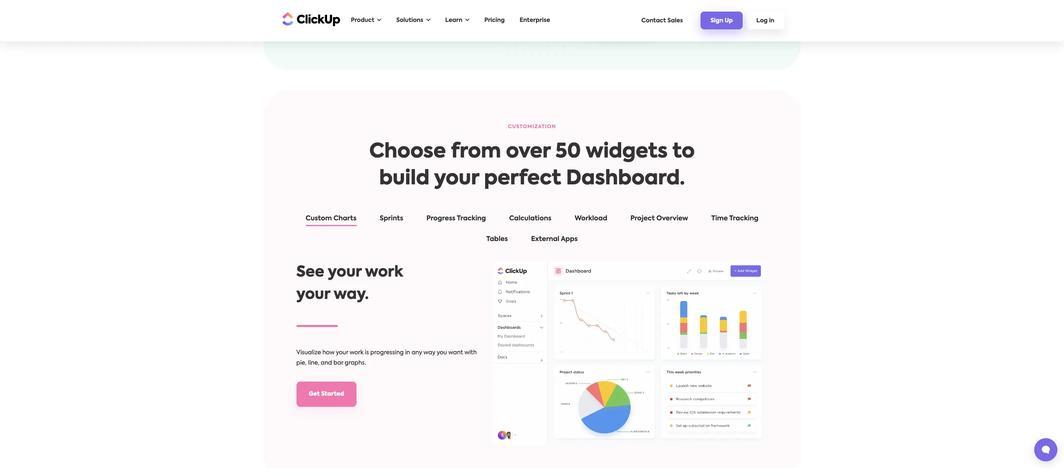 Task type: locate. For each thing, give the bounding box(es) containing it.
in
[[770, 18, 775, 24], [405, 350, 410, 356]]

bar
[[334, 360, 344, 366]]

you
[[437, 350, 447, 356]]

charts
[[334, 216, 357, 222]]

external
[[531, 236, 560, 243]]

work inside see your work your way.
[[365, 265, 403, 280]]

work up way.
[[365, 265, 403, 280]]

1 vertical spatial work
[[350, 350, 364, 356]]

line,
[[308, 360, 320, 366]]

product button
[[347, 12, 386, 29]]

contact sales button
[[638, 13, 688, 28]]

tables
[[487, 236, 508, 243]]

your down from
[[434, 169, 479, 189]]

time tracking button
[[704, 214, 767, 228]]

tracking right progress
[[457, 216, 486, 222]]

tab list
[[288, 214, 777, 248]]

any
[[412, 350, 422, 356]]

sprints
[[380, 216, 404, 222]]

learn
[[446, 17, 463, 23]]

log in
[[757, 18, 775, 24]]

in left "any"
[[405, 350, 410, 356]]

external apps
[[531, 236, 578, 243]]

50
[[556, 142, 581, 162]]

enterprise
[[520, 17, 551, 23]]

1 tracking from the left
[[457, 216, 486, 222]]

your up bar at the left of page
[[336, 350, 348, 356]]

workload button
[[567, 214, 616, 228]]

work
[[365, 265, 403, 280], [350, 350, 364, 356]]

in right log
[[770, 18, 775, 24]]

dashboard.
[[567, 169, 685, 189]]

up
[[725, 18, 733, 24]]

graphs.
[[345, 360, 366, 366]]

tracking for progress tracking
[[457, 216, 486, 222]]

0 vertical spatial work
[[365, 265, 403, 280]]

0 horizontal spatial tracking
[[457, 216, 486, 222]]

build
[[379, 169, 430, 189]]

1 horizontal spatial tracking
[[730, 216, 759, 222]]

external apps button
[[523, 234, 586, 248]]

visualize
[[297, 350, 321, 356]]

see
[[297, 265, 325, 280]]

choose from over 50 widgets to build your perfect dashboard.
[[370, 142, 695, 189]]

solutions button
[[392, 12, 435, 29]]

project overview
[[631, 216, 689, 222]]

your up way.
[[328, 265, 362, 280]]

tracking
[[457, 216, 486, 222], [730, 216, 759, 222]]

choose
[[370, 142, 446, 162]]

0 horizontal spatial work
[[350, 350, 364, 356]]

1 horizontal spatial in
[[770, 18, 775, 24]]

0 horizontal spatial in
[[405, 350, 410, 356]]

to
[[673, 142, 695, 162]]

tracking right time
[[730, 216, 759, 222]]

progressing
[[371, 350, 404, 356]]

time
[[712, 216, 728, 222]]

sign
[[711, 18, 724, 24]]

over
[[506, 142, 551, 162]]

log in link
[[747, 12, 785, 29]]

your
[[434, 169, 479, 189], [328, 265, 362, 280], [297, 288, 330, 303], [336, 350, 348, 356]]

with
[[465, 350, 477, 356]]

tab list containing custom charts
[[288, 214, 777, 248]]

custom
[[306, 216, 332, 222]]

get
[[309, 392, 320, 397]]

2 tracking from the left
[[730, 216, 759, 222]]

work left is
[[350, 350, 364, 356]]

sign up
[[711, 18, 733, 24]]

1 horizontal spatial work
[[365, 265, 403, 280]]

solutions
[[397, 17, 424, 23]]

1 vertical spatial in
[[405, 350, 410, 356]]

your inside choose from over 50 widgets to build your perfect dashboard.
[[434, 169, 479, 189]]

0 vertical spatial in
[[770, 18, 775, 24]]

and
[[321, 360, 332, 366]]

pie,
[[297, 360, 307, 366]]



Task type: describe. For each thing, give the bounding box(es) containing it.
overview
[[657, 216, 689, 222]]

learn button
[[441, 12, 474, 29]]

visualize how your work is progressing in any way you want with pie, line, and bar graphs.
[[297, 350, 477, 366]]

clickup image
[[280, 11, 340, 27]]

see your work your way.
[[297, 265, 403, 303]]

time tracking
[[712, 216, 759, 222]]

way
[[424, 350, 436, 356]]

want
[[449, 350, 463, 356]]

contact
[[642, 18, 667, 23]]

progress tracking button
[[418, 214, 495, 228]]

log
[[757, 18, 768, 24]]

calculations button
[[501, 214, 560, 228]]

product
[[351, 17, 375, 23]]

started
[[321, 392, 344, 397]]

software teams lp_hero image (sprint dashboard) v2.png image
[[492, 262, 768, 445]]

how
[[323, 350, 335, 356]]

sign up button
[[701, 12, 743, 29]]

widgets
[[586, 142, 668, 162]]

tables button
[[478, 234, 517, 248]]

is
[[365, 350, 369, 356]]

project
[[631, 216, 655, 222]]

in inside visualize how your work is progressing in any way you want with pie, line, and bar graphs.
[[405, 350, 410, 356]]

workload
[[575, 216, 608, 222]]

your down see
[[297, 288, 330, 303]]

get started
[[309, 392, 344, 397]]

calculations
[[510, 216, 552, 222]]

sprints button
[[372, 214, 412, 228]]

work inside visualize how your work is progressing in any way you want with pie, line, and bar graphs.
[[350, 350, 364, 356]]

pricing link
[[481, 12, 509, 29]]

way.
[[334, 288, 369, 303]]

from
[[451, 142, 501, 162]]

customization
[[508, 125, 556, 130]]

custom charts
[[306, 216, 357, 222]]

enterprise link
[[516, 12, 555, 29]]

apps
[[561, 236, 578, 243]]

perfect
[[484, 169, 562, 189]]

get started button
[[297, 382, 357, 407]]

custom charts button
[[298, 214, 365, 228]]

progress tracking
[[427, 216, 486, 222]]

progress
[[427, 216, 456, 222]]

your inside visualize how your work is progressing in any way you want with pie, line, and bar graphs.
[[336, 350, 348, 356]]

sales
[[668, 18, 683, 23]]

tracking for time tracking
[[730, 216, 759, 222]]

contact sales
[[642, 18, 683, 23]]

project overview button
[[623, 214, 697, 228]]

pricing
[[485, 17, 505, 23]]



Task type: vqa. For each thing, say whether or not it's contained in the screenshot.
Project Overview
yes



